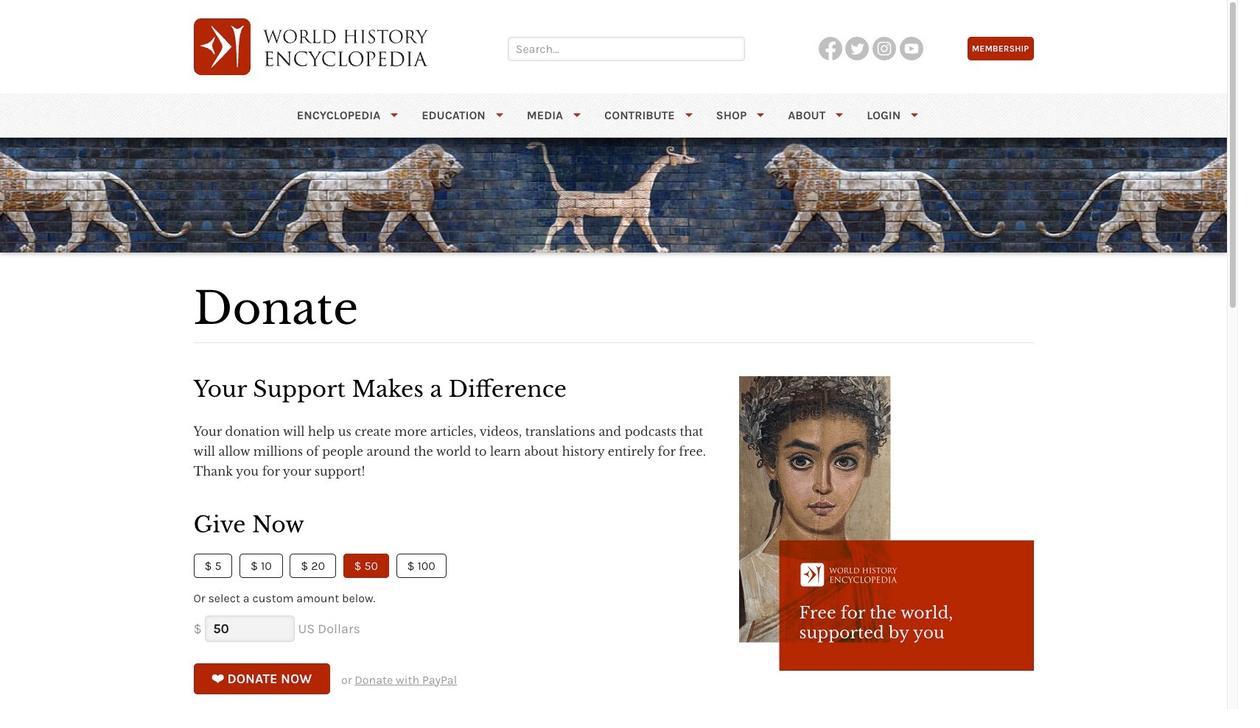 Task type: vqa. For each thing, say whether or not it's contained in the screenshot.
Number Field
yes



Task type: describe. For each thing, give the bounding box(es) containing it.
Search... text field
[[508, 37, 745, 61]]



Task type: locate. For each thing, give the bounding box(es) containing it.
None number field
[[205, 616, 295, 643]]

None submit
[[194, 664, 331, 695]]



